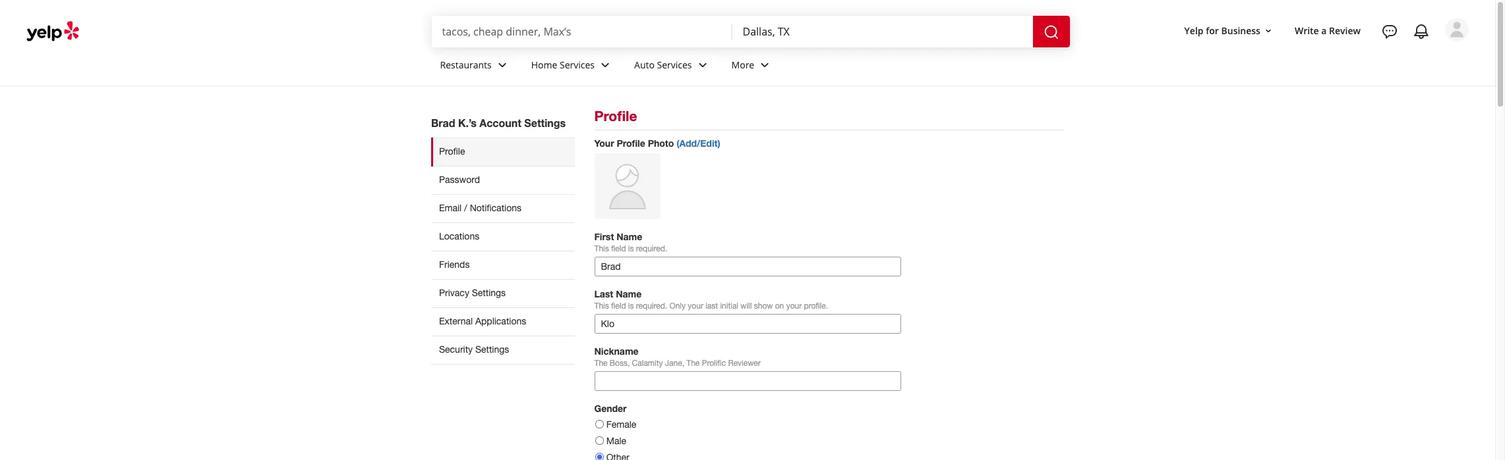 Task type: locate. For each thing, give the bounding box(es) containing it.
required. inside last name this field is required. only your last initial will show on your profile.
[[636, 302, 667, 311]]

the left boss,
[[594, 359, 608, 369]]

a
[[1322, 24, 1327, 37]]

0 horizontal spatial services
[[560, 58, 595, 71]]

24 chevron down v2 image left auto
[[597, 57, 613, 73]]

profile
[[594, 108, 637, 125], [617, 138, 645, 149], [439, 146, 465, 157]]

1 vertical spatial name
[[616, 289, 642, 300]]

photo
[[648, 138, 674, 149]]

1 horizontal spatial the
[[687, 359, 700, 369]]

profile inside profile link
[[439, 146, 465, 157]]

0 vertical spatial field
[[611, 245, 626, 254]]

settings up external applications
[[472, 288, 506, 299]]

2 required. from the top
[[636, 302, 667, 311]]

name inside first name this field is required.
[[617, 231, 642, 243]]

1 24 chevron down v2 image from the left
[[494, 57, 510, 73]]

name for first
[[617, 231, 642, 243]]

external
[[439, 316, 473, 327]]

field
[[611, 245, 626, 254], [611, 302, 626, 311]]

on
[[775, 302, 784, 311]]

Near text field
[[743, 24, 1022, 39]]

2 is from the top
[[628, 302, 634, 311]]

settings right account
[[524, 117, 566, 129]]

settings for security settings
[[475, 345, 509, 355]]

1 horizontal spatial services
[[657, 58, 692, 71]]

name right first
[[617, 231, 642, 243]]

0 horizontal spatial none field
[[442, 24, 722, 39]]

yelp for business button
[[1179, 19, 1279, 43]]

account
[[479, 117, 521, 129]]

services right auto
[[657, 58, 692, 71]]

calamity
[[632, 359, 663, 369]]

male
[[606, 437, 626, 447]]

1 none field from the left
[[442, 24, 722, 39]]

2 field from the top
[[611, 302, 626, 311]]

is
[[628, 245, 634, 254], [628, 302, 634, 311]]

this down first
[[594, 245, 609, 254]]

write a review link
[[1290, 19, 1366, 43]]

this down last
[[594, 302, 609, 311]]

Find text field
[[442, 24, 722, 39]]

home
[[531, 58, 557, 71]]

yelp for business
[[1185, 24, 1261, 37]]

Female radio
[[595, 421, 604, 429]]

the
[[594, 359, 608, 369], [687, 359, 700, 369]]

show
[[754, 302, 773, 311]]

reviewer
[[728, 359, 761, 369]]

1 horizontal spatial your
[[786, 302, 802, 311]]

1 horizontal spatial none field
[[743, 24, 1022, 39]]

field inside last name this field is required. only your last initial will show on your profile.
[[611, 302, 626, 311]]

profile.
[[804, 302, 828, 311]]

restaurants
[[440, 58, 492, 71]]

locations link
[[431, 223, 575, 251]]

field for first
[[611, 245, 626, 254]]

name
[[617, 231, 642, 243], [616, 289, 642, 300]]

24 chevron down v2 image inside auto services link
[[695, 57, 710, 73]]

this inside first name this field is required.
[[594, 245, 609, 254]]

settings down "applications"
[[475, 345, 509, 355]]

24 chevron down v2 image right restaurants
[[494, 57, 510, 73]]

2 none field from the left
[[743, 24, 1022, 39]]

24 chevron down v2 image inside home services 'link'
[[597, 57, 613, 73]]

is inside last name this field is required. only your last initial will show on your profile.
[[628, 302, 634, 311]]

Male radio
[[595, 437, 604, 446]]

services inside 'link'
[[560, 58, 595, 71]]

required.
[[636, 245, 667, 254], [636, 302, 667, 311]]

24 chevron down v2 image inside more link
[[757, 57, 773, 73]]

1 vertical spatial field
[[611, 302, 626, 311]]

3 24 chevron down v2 image from the left
[[695, 57, 710, 73]]

this inside last name this field is required. only your last initial will show on your profile.
[[594, 302, 609, 311]]

24 chevron down v2 image inside the restaurants link
[[494, 57, 510, 73]]

your left the last
[[688, 302, 703, 311]]

user actions element
[[1174, 16, 1487, 98]]

16 chevron down v2 image
[[1263, 25, 1274, 36]]

notifications
[[470, 203, 522, 214]]

(add/edit) link
[[677, 138, 720, 149]]

2 vertical spatial settings
[[475, 345, 509, 355]]

services right home
[[560, 58, 595, 71]]

1 required. from the top
[[636, 245, 667, 254]]

only
[[670, 302, 686, 311]]

24 chevron down v2 image right the auto services
[[695, 57, 710, 73]]

settings
[[524, 117, 566, 129], [472, 288, 506, 299], [475, 345, 509, 355]]

1 vertical spatial required.
[[636, 302, 667, 311]]

field inside first name this field is required.
[[611, 245, 626, 254]]

2 services from the left
[[657, 58, 692, 71]]

1 vertical spatial is
[[628, 302, 634, 311]]

0 vertical spatial is
[[628, 245, 634, 254]]

privacy
[[439, 288, 469, 299]]

locations
[[439, 231, 479, 242]]

nickname the boss, calamity jane, the prolific reviewer
[[594, 346, 761, 369]]

required. for first
[[636, 245, 667, 254]]

none field find
[[442, 24, 722, 39]]

security settings link
[[431, 336, 575, 365]]

field for last
[[611, 302, 626, 311]]

last
[[594, 289, 613, 300]]

24 chevron down v2 image right more
[[757, 57, 773, 73]]

none field near
[[743, 24, 1022, 39]]

your profile photo (add/edit)
[[594, 138, 720, 149]]

required. inside first name this field is required.
[[636, 245, 667, 254]]

0 vertical spatial required.
[[636, 245, 667, 254]]

name right last
[[616, 289, 642, 300]]

1 vertical spatial settings
[[472, 288, 506, 299]]

your right the on
[[786, 302, 802, 311]]

0 vertical spatial name
[[617, 231, 642, 243]]

auto
[[634, 58, 655, 71]]

1 your from the left
[[688, 302, 703, 311]]

gender
[[594, 404, 627, 415]]

0 horizontal spatial your
[[688, 302, 703, 311]]

applications
[[475, 316, 526, 327]]

Last Name text field
[[594, 314, 901, 334]]

1 field from the top
[[611, 245, 626, 254]]

this
[[594, 245, 609, 254], [594, 302, 609, 311]]

business
[[1221, 24, 1261, 37]]

password link
[[431, 166, 575, 194]]

yelp
[[1185, 24, 1204, 37]]

2 this from the top
[[594, 302, 609, 311]]

friends link
[[431, 251, 575, 280]]

None field
[[442, 24, 722, 39], [743, 24, 1022, 39]]

1 vertical spatial this
[[594, 302, 609, 311]]

services for auto services
[[657, 58, 692, 71]]

24 chevron down v2 image
[[494, 57, 510, 73], [597, 57, 613, 73], [695, 57, 710, 73], [757, 57, 773, 73]]

field down first
[[611, 245, 626, 254]]

1 services from the left
[[560, 58, 595, 71]]

brad k.'s account settings
[[431, 117, 566, 129]]

external applications link
[[431, 308, 575, 336]]

auto services link
[[624, 47, 721, 86]]

field down last
[[611, 302, 626, 311]]

1 this from the top
[[594, 245, 609, 254]]

your
[[594, 138, 614, 149]]

is inside first name this field is required.
[[628, 245, 634, 254]]

name inside last name this field is required. only your last initial will show on your profile.
[[616, 289, 642, 300]]

profile link
[[431, 138, 575, 166]]

1 is from the top
[[628, 245, 634, 254]]

4 24 chevron down v2 image from the left
[[757, 57, 773, 73]]

the right the jane,
[[687, 359, 700, 369]]

2 24 chevron down v2 image from the left
[[597, 57, 613, 73]]

this for last
[[594, 302, 609, 311]]

your
[[688, 302, 703, 311], [786, 302, 802, 311]]

profile up password
[[439, 146, 465, 157]]

last name this field is required. only your last initial will show on your profile.
[[594, 289, 828, 311]]

0 horizontal spatial the
[[594, 359, 608, 369]]

0 vertical spatial this
[[594, 245, 609, 254]]

this for first
[[594, 245, 609, 254]]

None search field
[[432, 16, 1072, 47]]

security settings
[[439, 345, 509, 355]]

search image
[[1043, 24, 1059, 40]]

services
[[560, 58, 595, 71], [657, 58, 692, 71]]



Task type: describe. For each thing, give the bounding box(es) containing it.
settings for privacy settings
[[472, 288, 506, 299]]

home services
[[531, 58, 595, 71]]

2 the from the left
[[687, 359, 700, 369]]

notifications image
[[1414, 24, 1429, 40]]

initial
[[720, 302, 738, 311]]

0 vertical spatial settings
[[524, 117, 566, 129]]

business categories element
[[430, 47, 1469, 86]]

female
[[606, 420, 636, 431]]

required. for last
[[636, 302, 667, 311]]

email / notifications link
[[431, 194, 575, 223]]

last
[[706, 302, 718, 311]]

first name this field is required.
[[594, 231, 667, 254]]

for
[[1206, 24, 1219, 37]]

is for first
[[628, 245, 634, 254]]

First Name text field
[[594, 257, 901, 277]]

nickname
[[594, 346, 639, 357]]

privacy settings
[[439, 288, 506, 299]]

security
[[439, 345, 473, 355]]

services for home services
[[560, 58, 595, 71]]

home services link
[[521, 47, 624, 86]]

boss,
[[610, 359, 630, 369]]

k.'s
[[458, 117, 477, 129]]

profile up your
[[594, 108, 637, 125]]

more
[[732, 58, 754, 71]]

external applications
[[439, 316, 526, 327]]

brad k. image
[[1445, 18, 1469, 42]]

24 chevron down v2 image for home services
[[597, 57, 613, 73]]

/
[[464, 203, 467, 214]]

is for last
[[628, 302, 634, 311]]

will
[[741, 302, 752, 311]]

friends
[[439, 260, 470, 270]]

1 the from the left
[[594, 359, 608, 369]]

email
[[439, 203, 462, 214]]

password
[[439, 175, 480, 185]]

jane,
[[665, 359, 684, 369]]

more link
[[721, 47, 783, 86]]

write
[[1295, 24, 1319, 37]]

auto services
[[634, 58, 692, 71]]

name for last
[[616, 289, 642, 300]]

2 your from the left
[[786, 302, 802, 311]]

prolific
[[702, 359, 726, 369]]

Nickname text field
[[594, 372, 901, 392]]

Other radio
[[595, 454, 604, 461]]

review
[[1329, 24, 1361, 37]]

first
[[594, 231, 614, 243]]

(add/edit)
[[677, 138, 720, 149]]

profile right your
[[617, 138, 645, 149]]

24 chevron down v2 image for restaurants
[[494, 57, 510, 73]]

24 chevron down v2 image for auto services
[[695, 57, 710, 73]]

24 chevron down v2 image for more
[[757, 57, 773, 73]]

write a review
[[1295, 24, 1361, 37]]

privacy settings link
[[431, 280, 575, 308]]

messages image
[[1382, 24, 1398, 40]]

brad
[[431, 117, 455, 129]]

email / notifications
[[439, 203, 522, 214]]

restaurants link
[[430, 47, 521, 86]]



Task type: vqa. For each thing, say whether or not it's contained in the screenshot.
Cajun/Creole
no



